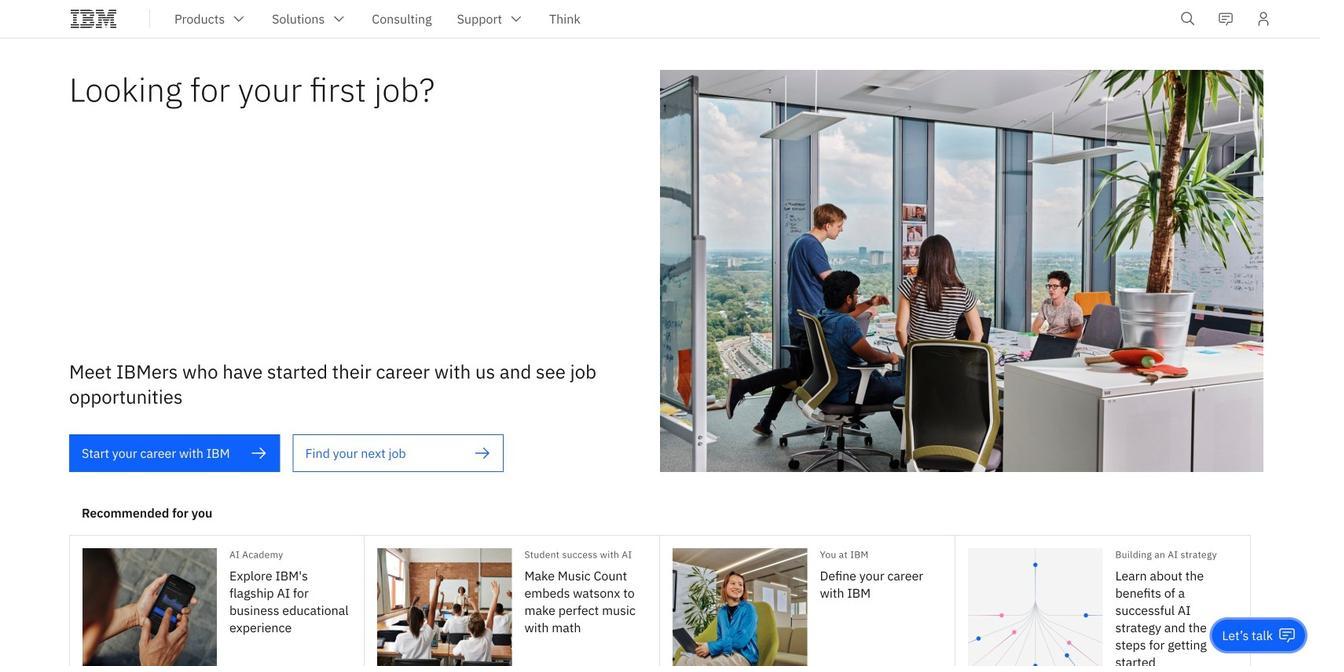 Task type: describe. For each thing, give the bounding box(es) containing it.
let's talk element
[[1222, 627, 1273, 644]]



